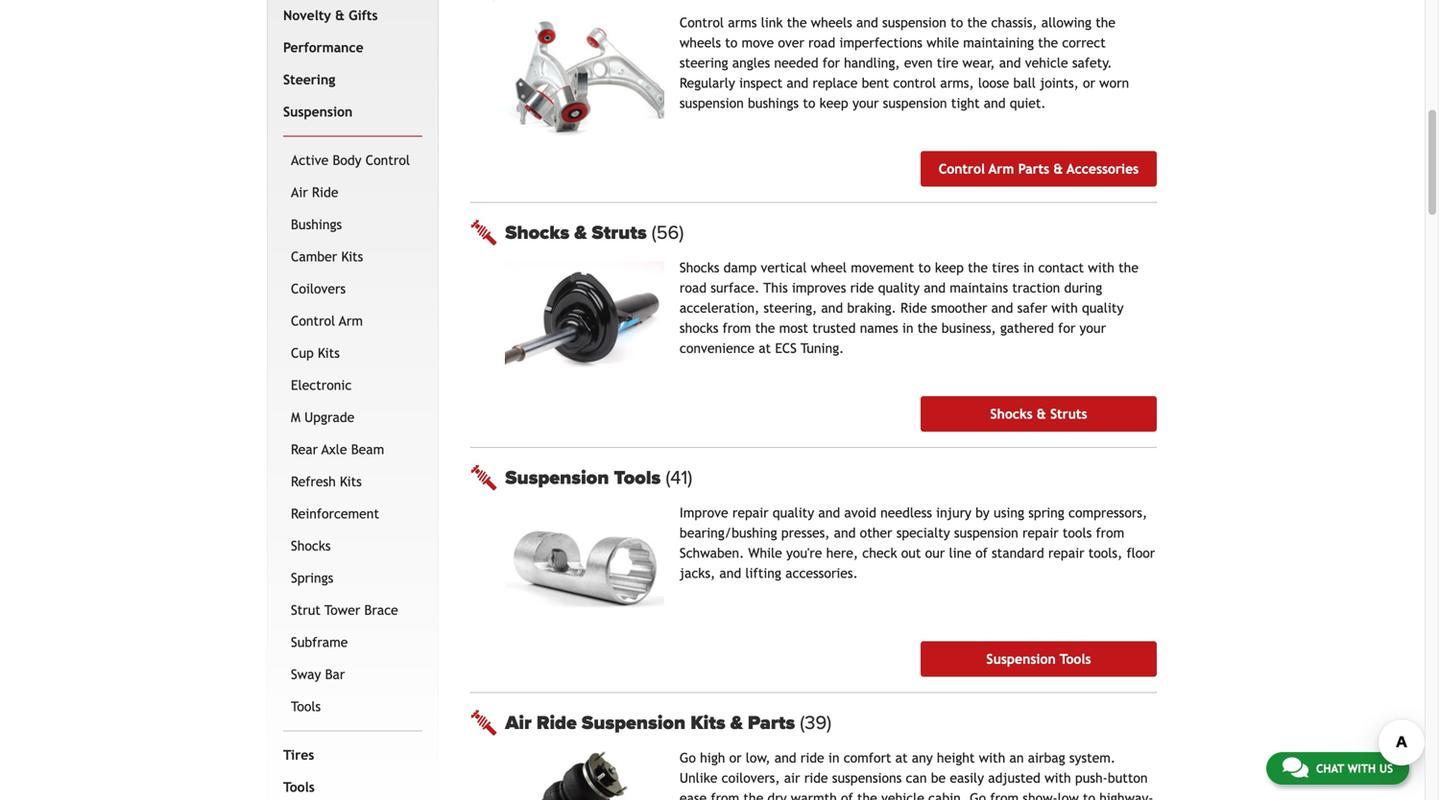 Task type: vqa. For each thing, say whether or not it's contained in the screenshot.
Email Billing Customer Service Sales Wholesale
no



Task type: locate. For each thing, give the bounding box(es) containing it.
0 horizontal spatial parts
[[748, 712, 795, 735]]

ecs
[[775, 341, 797, 356]]

suspension tools for the top suspension tools link
[[505, 467, 666, 490]]

steering
[[680, 55, 728, 71]]

0 horizontal spatial keep
[[820, 96, 849, 111]]

air ride suspension kits & parts
[[505, 712, 800, 735]]

1 horizontal spatial in
[[1023, 260, 1035, 276]]

0 vertical spatial from
[[723, 321, 751, 336]]

ride
[[312, 185, 339, 200], [901, 301, 927, 316], [537, 712, 577, 735]]

1 vertical spatial keep
[[935, 260, 964, 276]]

us
[[1380, 763, 1393, 776]]

standard
[[992, 546, 1045, 561]]

keep inside shocks damp vertical wheel movement to keep the tires in contact with the road surface. this improves ride quality and maintains traction during acceleration, steering, and braking. ride smoother and safer with quality shocks from the most trusted names in the business, gathered for your convenience at ecs tuning.
[[935, 260, 964, 276]]

1 horizontal spatial shocks & struts
[[991, 407, 1088, 422]]

1 vertical spatial from
[[1096, 526, 1125, 541]]

refresh kits link
[[287, 466, 419, 498]]

shocks inside suspension subcategories element
[[291, 539, 331, 554]]

arm down coilovers link
[[339, 313, 363, 329]]

0 vertical spatial keep
[[820, 96, 849, 111]]

0 vertical spatial struts
[[592, 221, 647, 245]]

with up "during"
[[1088, 260, 1115, 276]]

beam
[[351, 442, 384, 457]]

0 vertical spatial for
[[823, 55, 840, 71]]

with left us
[[1348, 763, 1376, 776]]

improve repair quality and avoid needless injury by using spring compressors, bearing/bushing presses, and other specialty suspension repair tools from schwaben. while you're here, check out our line of standard repair tools, floor jacks, and lifting accessories.
[[680, 506, 1156, 582]]

kits inside "link"
[[341, 249, 363, 264]]

1 horizontal spatial road
[[809, 35, 836, 51]]

repair down spring
[[1023, 526, 1059, 541]]

0 horizontal spatial quality
[[773, 506, 815, 521]]

repair
[[733, 506, 769, 521], [1023, 526, 1059, 541], [1049, 546, 1085, 561]]

shocks & struts link down "gathered" at the top right of the page
[[921, 397, 1157, 432]]

1 horizontal spatial suspension tools
[[987, 652, 1091, 667]]

while
[[749, 546, 782, 561]]

0 vertical spatial tools link
[[287, 691, 419, 723]]

road right over
[[809, 35, 836, 51]]

repair down tools
[[1049, 546, 1085, 561]]

suspension down by
[[954, 526, 1019, 541]]

wear,
[[963, 55, 995, 71]]

floor
[[1127, 546, 1156, 561]]

tires
[[283, 748, 314, 763]]

1 vertical spatial with
[[1052, 301, 1078, 316]]

compressors,
[[1069, 506, 1148, 521]]

1 vertical spatial arm
[[339, 313, 363, 329]]

0 horizontal spatial air
[[291, 185, 308, 200]]

1 horizontal spatial keep
[[935, 260, 964, 276]]

control inside control arms link the wheels and suspension to the chassis, allowing the wheels to move over road imperfections while maintaining the correct steering angles needed for handling, even tire wear, and vehicle safety. regularly inspect and replace bent control arms, loose ball joints, or worn suspension bushings to keep your suspension tight and quiet.
[[680, 15, 724, 30]]

control up steering
[[680, 15, 724, 30]]

quality down the movement
[[878, 281, 920, 296]]

worn
[[1100, 76, 1130, 91]]

regularly
[[680, 76, 735, 91]]

1 vertical spatial your
[[1080, 321, 1106, 336]]

1 vertical spatial quality
[[1082, 301, 1124, 316]]

shocks & struts down "gathered" at the top right of the page
[[991, 407, 1088, 422]]

road inside control arms link the wheels and suspension to the chassis, allowing the wheels to move over road imperfections while maintaining the correct steering angles needed for handling, even tire wear, and vehicle safety. regularly inspect and replace bent control arms, loose ball joints, or worn suspension bushings to keep your suspension tight and quiet.
[[809, 35, 836, 51]]

2 vertical spatial quality
[[773, 506, 815, 521]]

keep up the maintains
[[935, 260, 964, 276]]

for up replace
[[823, 55, 840, 71]]

0 horizontal spatial shocks & struts
[[505, 221, 652, 245]]

1 horizontal spatial struts
[[1051, 407, 1088, 422]]

refresh kits
[[291, 474, 362, 490]]

2 vertical spatial with
[[1348, 763, 1376, 776]]

reinforcement
[[291, 506, 379, 522]]

subframe link
[[287, 627, 419, 659]]

tools link down bar
[[287, 691, 419, 723]]

link
[[761, 15, 783, 30]]

shocks & struts
[[505, 221, 652, 245], [991, 407, 1088, 422]]

in up traction
[[1023, 260, 1035, 276]]

your inside shocks damp vertical wheel movement to keep the tires in contact with the road surface. this improves ride quality and maintains traction during acceleration, steering, and braking. ride smoother and safer with quality shocks from the most trusted names in the business, gathered for your convenience at ecs tuning.
[[1080, 321, 1106, 336]]

1 vertical spatial parts
[[748, 712, 795, 735]]

1 horizontal spatial arm
[[989, 161, 1015, 177]]

ride inside "link"
[[312, 185, 339, 200]]

struts up 'shocks & struts thumbnail image'
[[592, 221, 647, 245]]

0 vertical spatial suspension tools
[[505, 467, 666, 490]]

and
[[857, 15, 879, 30], [1000, 55, 1021, 71], [787, 76, 809, 91], [984, 96, 1006, 111], [924, 281, 946, 296], [821, 301, 843, 316], [992, 301, 1014, 316], [819, 506, 840, 521], [834, 526, 856, 541], [720, 566, 742, 582]]

lifting
[[746, 566, 782, 582]]

1 vertical spatial struts
[[1051, 407, 1088, 422]]

control arm link
[[287, 305, 419, 337]]

shocks & struts link up wheel
[[505, 221, 1157, 245]]

the
[[787, 15, 807, 30], [968, 15, 988, 30], [1096, 15, 1116, 30], [1038, 35, 1058, 51], [968, 260, 988, 276], [1119, 260, 1139, 276], [755, 321, 775, 336], [918, 321, 938, 336]]

1 vertical spatial air
[[505, 712, 532, 735]]

and down maintaining
[[1000, 55, 1021, 71]]

novelty & gifts link
[[279, 0, 419, 32]]

shocks & struts thumbnail image image
[[505, 262, 664, 381]]

and up here,
[[834, 526, 856, 541]]

cup
[[291, 346, 314, 361]]

2 vertical spatial repair
[[1049, 546, 1085, 561]]

strut
[[291, 603, 321, 618]]

cup kits link
[[287, 337, 419, 370]]

0 vertical spatial in
[[1023, 260, 1035, 276]]

0 horizontal spatial your
[[853, 96, 879, 111]]

line
[[949, 546, 972, 561]]

or
[[1083, 76, 1096, 91]]

struts down "gathered" at the top right of the page
[[1051, 407, 1088, 422]]

sway bar link
[[287, 659, 419, 691]]

and down "loose"
[[984, 96, 1006, 111]]

1 horizontal spatial wheels
[[811, 15, 853, 30]]

electronic
[[291, 378, 352, 393]]

correct
[[1062, 35, 1106, 51]]

joints,
[[1040, 76, 1079, 91]]

coilovers link
[[287, 273, 419, 305]]

1 horizontal spatial quality
[[878, 281, 920, 296]]

0 horizontal spatial road
[[680, 281, 707, 296]]

suspension tools inside suspension tools link
[[987, 652, 1091, 667]]

2 horizontal spatial with
[[1348, 763, 1376, 776]]

move
[[742, 35, 774, 51]]

names
[[860, 321, 899, 336]]

arms
[[728, 15, 757, 30]]

quality up presses, at bottom right
[[773, 506, 815, 521]]

1 horizontal spatial ride
[[537, 712, 577, 735]]

subframe
[[291, 635, 348, 650]]

and down needed
[[787, 76, 809, 91]]

ride
[[850, 281, 874, 296]]

in right names
[[903, 321, 914, 336]]

air down active
[[291, 185, 308, 200]]

0 horizontal spatial in
[[903, 321, 914, 336]]

suspension tools
[[505, 467, 666, 490], [987, 652, 1091, 667]]

0 horizontal spatial arm
[[339, 313, 363, 329]]

0 horizontal spatial suspension tools
[[505, 467, 666, 490]]

from down the compressors,
[[1096, 526, 1125, 541]]

to right the movement
[[919, 260, 931, 276]]

springs link
[[287, 563, 419, 595]]

bushings
[[748, 96, 799, 111]]

air up air ride suspension kits & parts thumbnail image
[[505, 712, 532, 735]]

wheels
[[811, 15, 853, 30], [680, 35, 721, 51]]

m upgrade link
[[287, 402, 419, 434]]

control for control arm
[[291, 313, 335, 329]]

0 vertical spatial with
[[1088, 260, 1115, 276]]

active body control link
[[287, 144, 419, 177]]

1 vertical spatial suspension tools link
[[921, 642, 1157, 678]]

acceleration,
[[680, 301, 760, 316]]

novelty
[[283, 8, 331, 23]]

the down smoother
[[918, 321, 938, 336]]

0 horizontal spatial from
[[723, 321, 751, 336]]

&
[[335, 8, 345, 23], [1054, 161, 1063, 177], [575, 221, 587, 245], [1037, 407, 1047, 422], [731, 712, 743, 735]]

to inside shocks damp vertical wheel movement to keep the tires in contact with the road surface. this improves ride quality and maintains traction during acceleration, steering, and braking. ride smoother and safer with quality shocks from the most trusted names in the business, gathered for your convenience at ecs tuning.
[[919, 260, 931, 276]]

repair up bearing/bushing
[[733, 506, 769, 521]]

1 horizontal spatial with
[[1088, 260, 1115, 276]]

suspension tools for bottom suspension tools link
[[987, 652, 1091, 667]]

0 horizontal spatial wheels
[[680, 35, 721, 51]]

the up correct
[[1096, 15, 1116, 30]]

1 vertical spatial tools link
[[279, 772, 419, 801]]

2 vertical spatial ride
[[537, 712, 577, 735]]

air inside air ride "link"
[[291, 185, 308, 200]]

ride up air ride suspension kits & parts thumbnail image
[[537, 712, 577, 735]]

for right "gathered" at the top right of the page
[[1058, 321, 1076, 336]]

strut tower brace link
[[287, 595, 419, 627]]

1 vertical spatial ride
[[901, 301, 927, 316]]

from down acceleration,
[[723, 321, 751, 336]]

0 vertical spatial ride
[[312, 185, 339, 200]]

improves
[[792, 281, 846, 296]]

arm down quiet.
[[989, 161, 1015, 177]]

refresh
[[291, 474, 336, 490]]

keep
[[820, 96, 849, 111], [935, 260, 964, 276]]

shocks & struts up 'shocks & struts thumbnail image'
[[505, 221, 652, 245]]

convenience
[[680, 341, 755, 356]]

wheels up steering
[[680, 35, 721, 51]]

suspension down regularly
[[680, 96, 744, 111]]

tuning.
[[801, 341, 844, 356]]

0 vertical spatial wheels
[[811, 15, 853, 30]]

your
[[853, 96, 879, 111], [1080, 321, 1106, 336]]

needed
[[774, 55, 819, 71]]

most
[[779, 321, 809, 336]]

1 horizontal spatial air
[[505, 712, 532, 735]]

springs
[[291, 571, 334, 586]]

2 horizontal spatial ride
[[901, 301, 927, 316]]

from inside shocks damp vertical wheel movement to keep the tires in contact with the road surface. this improves ride quality and maintains traction during acceleration, steering, and braking. ride smoother and safer with quality shocks from the most trusted names in the business, gathered for your convenience at ecs tuning.
[[723, 321, 751, 336]]

0 vertical spatial shocks & struts link
[[505, 221, 1157, 245]]

with
[[1088, 260, 1115, 276], [1052, 301, 1078, 316], [1348, 763, 1376, 776]]

and up trusted
[[821, 301, 843, 316]]

1 vertical spatial for
[[1058, 321, 1076, 336]]

parts
[[1019, 161, 1050, 177], [748, 712, 795, 735]]

wheels up the imperfections
[[811, 15, 853, 30]]

ride right braking.
[[901, 301, 927, 316]]

the up over
[[787, 15, 807, 30]]

0 horizontal spatial ride
[[312, 185, 339, 200]]

road up acceleration,
[[680, 281, 707, 296]]

0 vertical spatial suspension tools link
[[505, 467, 1157, 490]]

arms,
[[941, 76, 974, 91]]

0 vertical spatial road
[[809, 35, 836, 51]]

cup kits
[[291, 346, 340, 361]]

tools link down tires
[[279, 772, 419, 801]]

struts
[[592, 221, 647, 245], [1051, 407, 1088, 422]]

steering
[[283, 72, 335, 87]]

damp
[[724, 260, 757, 276]]

inspect
[[739, 76, 783, 91]]

tower
[[325, 603, 360, 618]]

rear axle beam
[[291, 442, 384, 457]]

1 horizontal spatial from
[[1096, 526, 1125, 541]]

keep down replace
[[820, 96, 849, 111]]

your down bent
[[853, 96, 879, 111]]

from inside improve repair quality and avoid needless injury by using spring compressors, bearing/bushing presses, and other specialty suspension repair tools from schwaben. while you're here, check out our line of standard repair tools, floor jacks, and lifting accessories.
[[1096, 526, 1125, 541]]

control up cup kits
[[291, 313, 335, 329]]

0 horizontal spatial for
[[823, 55, 840, 71]]

electronic link
[[287, 370, 419, 402]]

quality down "during"
[[1082, 301, 1124, 316]]

0 vertical spatial your
[[853, 96, 879, 111]]

1 vertical spatial shocks & struts link
[[921, 397, 1157, 432]]

1 horizontal spatial for
[[1058, 321, 1076, 336]]

0 vertical spatial parts
[[1019, 161, 1050, 177]]

1 horizontal spatial your
[[1080, 321, 1106, 336]]

1 vertical spatial in
[[903, 321, 914, 336]]

with down "during"
[[1052, 301, 1078, 316]]

shocks & struts link
[[505, 221, 1157, 245], [921, 397, 1157, 432]]

your down "during"
[[1080, 321, 1106, 336]]

quality
[[878, 281, 920, 296], [1082, 301, 1124, 316], [773, 506, 815, 521]]

arm inside suspension subcategories element
[[339, 313, 363, 329]]

camber kits link
[[287, 241, 419, 273]]

the up the maintains
[[968, 260, 988, 276]]

ride up bushings
[[312, 185, 339, 200]]

1 horizontal spatial parts
[[1019, 161, 1050, 177]]

0 vertical spatial air
[[291, 185, 308, 200]]

active body control
[[291, 153, 410, 168]]

suspension tools link
[[505, 467, 1157, 490], [921, 642, 1157, 678]]

1 vertical spatial road
[[680, 281, 707, 296]]

air ride suspension kits & parts thumbnail image image
[[505, 752, 664, 801]]

1 vertical spatial suspension tools
[[987, 652, 1091, 667]]

camber
[[291, 249, 337, 264]]

0 vertical spatial arm
[[989, 161, 1015, 177]]

vehicle
[[1025, 55, 1069, 71]]

control down tight
[[939, 161, 985, 177]]

steering,
[[764, 301, 817, 316]]



Task type: describe. For each thing, give the bounding box(es) containing it.
control arm
[[291, 313, 363, 329]]

replace
[[813, 76, 858, 91]]

arm for control arm parts & accessories
[[989, 161, 1015, 177]]

air ride suspension kits & parts link
[[505, 712, 1157, 735]]

bushings link
[[287, 209, 419, 241]]

suspension tools thumbnail image image
[[505, 507, 664, 627]]

bearing/bushing
[[680, 526, 777, 541]]

rear axle beam link
[[287, 434, 419, 466]]

brace
[[364, 603, 398, 618]]

angles
[[732, 55, 770, 71]]

vertical
[[761, 260, 807, 276]]

while
[[927, 35, 959, 51]]

this
[[764, 281, 788, 296]]

at
[[759, 341, 771, 356]]

maintaining
[[963, 35, 1034, 51]]

traction
[[1013, 281, 1061, 296]]

air for air ride
[[291, 185, 308, 200]]

body
[[333, 153, 362, 168]]

and left the safer
[[992, 301, 1014, 316]]

shocks inside shocks damp vertical wheel movement to keep the tires in contact with the road surface. this improves ride quality and maintains traction during acceleration, steering, and braking. ride smoother and safer with quality shocks from the most trusted names in the business, gathered for your convenience at ecs tuning.
[[680, 260, 720, 276]]

to down arms
[[725, 35, 738, 51]]

keep inside control arms link the wheels and suspension to the chassis, allowing the wheels to move over road imperfections while maintaining the correct steering angles needed for handling, even tire wear, and vehicle safety. regularly inspect and replace bent control arms, loose ball joints, or worn suspension bushings to keep your suspension tight and quiet.
[[820, 96, 849, 111]]

the up vehicle
[[1038, 35, 1058, 51]]

chat with us
[[1317, 763, 1393, 776]]

camber kits
[[291, 249, 363, 264]]

the right contact
[[1119, 260, 1139, 276]]

over
[[778, 35, 805, 51]]

tire
[[937, 55, 959, 71]]

smoother
[[931, 301, 988, 316]]

0 horizontal spatial struts
[[592, 221, 647, 245]]

suspension inside improve repair quality and avoid needless injury by using spring compressors, bearing/bushing presses, and other specialty suspension repair tools from schwaben. while you're here, check out our line of standard repair tools, floor jacks, and lifting accessories.
[[954, 526, 1019, 541]]

bar
[[325, 667, 345, 683]]

here,
[[826, 546, 859, 561]]

ride inside shocks damp vertical wheel movement to keep the tires in contact with the road surface. this improves ride quality and maintains traction during acceleration, steering, and braking. ride smoother and safer with quality shocks from the most trusted names in the business, gathered for your convenience at ecs tuning.
[[901, 301, 927, 316]]

0 vertical spatial quality
[[878, 281, 920, 296]]

strut tower brace
[[291, 603, 398, 618]]

and up the imperfections
[[857, 15, 879, 30]]

0 vertical spatial repair
[[733, 506, 769, 521]]

gathered
[[1001, 321, 1054, 336]]

avoid
[[845, 506, 877, 521]]

sway
[[291, 667, 321, 683]]

imperfections
[[840, 35, 923, 51]]

handling,
[[844, 55, 900, 71]]

wheel
[[811, 260, 847, 276]]

sway bar
[[291, 667, 345, 683]]

shocks link
[[287, 530, 419, 563]]

road inside shocks damp vertical wheel movement to keep the tires in contact with the road surface. this improves ride quality and maintains traction during acceleration, steering, and braking. ride smoother and safer with quality shocks from the most trusted names in the business, gathered for your convenience at ecs tuning.
[[680, 281, 707, 296]]

and down schwaben.
[[720, 566, 742, 582]]

the up maintaining
[[968, 15, 988, 30]]

business,
[[942, 321, 996, 336]]

reinforcement link
[[287, 498, 419, 530]]

control arm parts & accessories
[[939, 161, 1139, 177]]

accessories.
[[786, 566, 858, 582]]

arm for control arm
[[339, 313, 363, 329]]

safer
[[1018, 301, 1048, 316]]

control for control arm parts & accessories
[[939, 161, 985, 177]]

loose
[[978, 76, 1010, 91]]

to up while
[[951, 15, 963, 30]]

movement
[[851, 260, 915, 276]]

bushings
[[291, 217, 342, 232]]

the up at
[[755, 321, 775, 336]]

check
[[863, 546, 897, 561]]

tools,
[[1089, 546, 1123, 561]]

gifts
[[349, 8, 378, 23]]

tires
[[992, 260, 1019, 276]]

suspension down control
[[883, 96, 947, 111]]

even
[[904, 55, 933, 71]]

1 vertical spatial wheels
[[680, 35, 721, 51]]

m upgrade
[[291, 410, 355, 425]]

and up presses, at bottom right
[[819, 506, 840, 521]]

shocks damp vertical wheel movement to keep the tires in contact with the road surface. this improves ride quality and maintains traction during acceleration, steering, and braking. ride smoother and safer with quality shocks from the most trusted names in the business, gathered for your convenience at ecs tuning.
[[680, 260, 1139, 356]]

tires link
[[279, 740, 419, 772]]

for inside control arms link the wheels and suspension to the chassis, allowing the wheels to move over road imperfections while maintaining the correct steering angles needed for handling, even tire wear, and vehicle safety. regularly inspect and replace bent control arms, loose ball joints, or worn suspension bushings to keep your suspension tight and quiet.
[[823, 55, 840, 71]]

ride for air ride
[[312, 185, 339, 200]]

0 horizontal spatial with
[[1052, 301, 1078, 316]]

kits for camber kits
[[341, 249, 363, 264]]

1 vertical spatial shocks & struts
[[991, 407, 1088, 422]]

0 vertical spatial shocks & struts
[[505, 221, 652, 245]]

2 horizontal spatial quality
[[1082, 301, 1124, 316]]

suspension subcategories element
[[283, 136, 423, 732]]

kits for cup kits
[[318, 346, 340, 361]]

kits for refresh kits
[[340, 474, 362, 490]]

and up smoother
[[924, 281, 946, 296]]

your inside control arms link the wheels and suspension to the chassis, allowing the wheels to move over road imperfections while maintaining the correct steering angles needed for handling, even tire wear, and vehicle safety. regularly inspect and replace bent control arms, loose ball joints, or worn suspension bushings to keep your suspension tight and quiet.
[[853, 96, 879, 111]]

suspension link
[[279, 96, 419, 128]]

maintains
[[950, 281, 1008, 296]]

our
[[925, 546, 945, 561]]

by
[[976, 506, 990, 521]]

tight
[[952, 96, 980, 111]]

control for control arms link the wheels and suspension to the chassis, allowing the wheels to move over road imperfections while maintaining the correct steering angles needed for handling, even tire wear, and vehicle safety. regularly inspect and replace bent control arms, loose ball joints, or worn suspension bushings to keep your suspension tight and quiet.
[[680, 15, 724, 30]]

1 vertical spatial repair
[[1023, 526, 1059, 541]]

presses,
[[782, 526, 830, 541]]

using
[[994, 506, 1025, 521]]

out
[[902, 546, 921, 561]]

control right 'body' on the top of page
[[366, 153, 410, 168]]

tools inside suspension subcategories element
[[291, 699, 321, 715]]

performance link
[[279, 32, 419, 64]]

allowing
[[1042, 15, 1092, 30]]

chat with us link
[[1267, 753, 1410, 786]]

comments image
[[1283, 757, 1309, 780]]

upgrade
[[305, 410, 355, 425]]

air for air ride suspension kits & parts
[[505, 712, 532, 735]]

during
[[1065, 281, 1103, 296]]

trusted
[[813, 321, 856, 336]]

control arm parts & accessories thumbnail image image
[[505, 16, 664, 136]]

ride for air ride suspension kits & parts
[[537, 712, 577, 735]]

m
[[291, 410, 301, 425]]

needless
[[881, 506, 932, 521]]

rear
[[291, 442, 318, 457]]

jacks,
[[680, 566, 716, 582]]

control arms link the wheels and suspension to the chassis, allowing the wheels to move over road imperfections while maintaining the correct steering angles needed for handling, even tire wear, and vehicle safety. regularly inspect and replace bent control arms, loose ball joints, or worn suspension bushings to keep your suspension tight and quiet.
[[680, 15, 1130, 111]]

ball
[[1014, 76, 1036, 91]]

injury
[[936, 506, 972, 521]]

air ride
[[291, 185, 339, 200]]

axle
[[322, 442, 347, 457]]

to down replace
[[803, 96, 816, 111]]

coilovers
[[291, 281, 346, 297]]

for inside shocks damp vertical wheel movement to keep the tires in contact with the road surface. this improves ride quality and maintains traction during acceleration, steering, and braking. ride smoother and safer with quality shocks from the most trusted names in the business, gathered for your convenience at ecs tuning.
[[1058, 321, 1076, 336]]

suspension up while
[[883, 15, 947, 30]]

active
[[291, 153, 329, 168]]

tools
[[1063, 526, 1092, 541]]

quality inside improve repair quality and avoid needless injury by using spring compressors, bearing/bushing presses, and other specialty suspension repair tools from schwaben. while you're here, check out our line of standard repair tools, floor jacks, and lifting accessories.
[[773, 506, 815, 521]]



